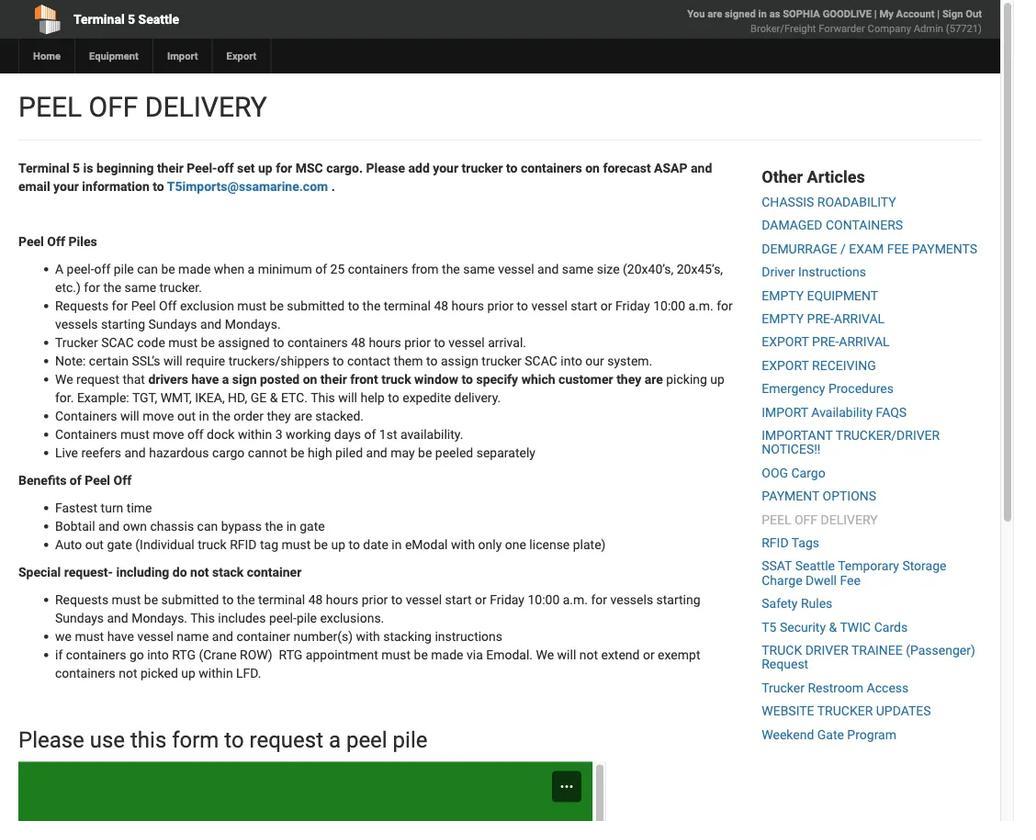 Task type: locate. For each thing, give the bounding box(es) containing it.
requests must be submitted to the terminal 48 hours prior to vessel start or friday 10:00 a.m. for vessels starting sundays and mondays. this includes peel-pile exclusions. we must have vessel name and container number(s) with stacking instructions if containers go into rtg (crane row)  rtg appointment must be made via emodal. we will not extend or exempt containers not picked up within lfd.
[[55, 592, 701, 681]]

1 vertical spatial mondays.
[[132, 610, 187, 626]]

prior inside requests must be submitted to the terminal 48 hours prior to vessel start or friday 10:00 a.m. for vessels starting sundays and mondays. this includes peel-pile exclusions. we must have vessel name and container number(s) with stacking instructions if containers go into rtg (crane row)  rtg appointment must be made via emodal. we will not extend or exempt containers not picked up within lfd.
[[362, 592, 388, 607]]

2 vertical spatial of
[[70, 473, 82, 488]]

payment options link
[[762, 489, 877, 504]]

0 horizontal spatial they
[[267, 408, 291, 424]]

prior up arrival.
[[487, 298, 514, 313]]

1 horizontal spatial request
[[249, 727, 323, 753]]

out
[[966, 8, 982, 20]]

not left extend
[[579, 647, 598, 662]]

vessels
[[55, 316, 98, 332], [610, 592, 653, 607]]

gate
[[817, 727, 844, 742]]

2 | from the left
[[937, 8, 940, 20]]

0 vertical spatial up
[[710, 372, 725, 387]]

1 vertical spatial request
[[249, 727, 323, 753]]

chassis roadability link
[[762, 195, 896, 210]]

they up 3
[[267, 408, 291, 424]]

0 vertical spatial this
[[311, 390, 335, 405]]

sundays up code
[[148, 316, 197, 332]]

bypass
[[221, 519, 262, 534]]

0 vertical spatial made
[[178, 261, 211, 277]]

this inside requests must be submitted to the terminal 48 hours prior to vessel start or friday 10:00 a.m. for vessels starting sundays and mondays. this includes peel-pile exclusions. we must have vessel name and container number(s) with stacking instructions if containers go into rtg (crane row)  rtg appointment must be made via emodal. we will not extend or exempt containers not picked up within lfd.
[[190, 610, 215, 626]]

1 vertical spatial with
[[356, 629, 380, 644]]

1 vertical spatial terminal
[[18, 160, 69, 175]]

1 horizontal spatial we
[[536, 647, 554, 662]]

trucker up note:
[[55, 335, 98, 350]]

home link
[[18, 39, 74, 73]]

0 vertical spatial trucker
[[462, 160, 503, 175]]

off
[[217, 160, 234, 175], [94, 261, 110, 277], [187, 427, 204, 442]]

peel inside a peel-off pile can be made when a minimum of 25 containers from the same vessel and same size (20x40's, 20x45's, etc.) for the same trucker. requests for peel off exclusion must be submitted to the terminal 48 hours prior to vessel start or friday 10:00 a.m. for vessels starting sundays and mondays. trucker scac code must be assigned to containers 48 hours prior to vessel arrival. note: certain ssl's will require truckers/shippers to contact them to assign trucker scac into our system.
[[131, 298, 156, 313]]

be down working
[[291, 445, 305, 460]]

terminal up email
[[18, 160, 69, 175]]

0 vertical spatial submitted
[[287, 298, 345, 313]]

prior up exclusions. on the bottom
[[362, 592, 388, 607]]

are inside you are signed in as sophia goodlive | my account | sign out broker/freight forwarder company admin (57721)
[[708, 8, 722, 20]]

peel off piles
[[18, 234, 97, 249]]

1 vertical spatial 10:00
[[528, 592, 560, 607]]

submitted inside a peel-off pile can be made when a minimum of 25 containers from the same vessel and same size (20x40's, 20x45's, etc.) for the same trucker. requests for peel off exclusion must be submitted to the terminal 48 hours prior to vessel start or friday 10:00 a.m. for vessels starting sundays and mondays. trucker scac code must be assigned to containers 48 hours prior to vessel arrival. note: certain ssl's will require truckers/shippers to contact them to assign trucker scac into our system.
[[287, 298, 345, 313]]

website trucker updates link
[[762, 704, 931, 719]]

1 horizontal spatial peel
[[85, 473, 110, 488]]

1 horizontal spatial with
[[451, 537, 475, 552]]

made inside requests must be submitted to the terminal 48 hours prior to vessel start or friday 10:00 a.m. for vessels starting sundays and mondays. this includes peel-pile exclusions. we must have vessel name and container number(s) with stacking instructions if containers go into rtg (crane row)  rtg appointment must be made via emodal. we will not extend or exempt containers not picked up within lfd.
[[431, 647, 463, 662]]

start inside requests must be submitted to the terminal 48 hours prior to vessel start or friday 10:00 a.m. for vessels starting sundays and mondays. this includes peel-pile exclusions. we must have vessel name and container number(s) with stacking instructions if containers go into rtg (crane row)  rtg appointment must be made via emodal. we will not extend or exempt containers not picked up within lfd.
[[445, 592, 472, 607]]

0 horizontal spatial off
[[47, 234, 65, 249]]

availability.
[[400, 427, 463, 442]]

0 horizontal spatial scac
[[101, 335, 134, 350]]

and
[[691, 160, 712, 175], [537, 261, 559, 277], [200, 316, 222, 332], [124, 445, 146, 460], [366, 445, 387, 460], [98, 519, 120, 534], [107, 610, 128, 626], [212, 629, 233, 644]]

fastest
[[55, 500, 97, 515]]

pile
[[114, 261, 134, 277], [297, 610, 317, 626], [393, 727, 428, 753]]

starting inside requests must be submitted to the terminal 48 hours prior to vessel start or friday 10:00 a.m. for vessels starting sundays and mondays. this includes peel-pile exclusions. we must have vessel name and container number(s) with stacking instructions if containers go into rtg (crane row)  rtg appointment must be made via emodal. we will not extend or exempt containers not picked up within lfd.
[[656, 592, 701, 607]]

working
[[286, 427, 331, 442]]

of inside a peel-off pile can be made when a minimum of 25 containers from the same vessel and same size (20x40's, 20x45's, etc.) for the same trucker. requests for peel off exclusion must be submitted to the terminal 48 hours prior to vessel start or friday 10:00 a.m. for vessels starting sundays and mondays. trucker scac code must be assigned to containers 48 hours prior to vessel arrival. note: certain ssl's will require truckers/shippers to contact them to assign trucker scac into our system.
[[315, 261, 327, 277]]

terminal for terminal 5 seattle
[[73, 11, 125, 27]]

0 vertical spatial prior
[[487, 298, 514, 313]]

peel down reefers
[[85, 473, 110, 488]]

a peel-off pile can be made when a minimum of 25 containers from the same vessel and same size (20x40's, 20x45's, etc.) for the same trucker. requests for peel off exclusion must be submitted to the terminal 48 hours prior to vessel start or friday 10:00 a.m. for vessels starting sundays and mondays. trucker scac code must be assigned to containers 48 hours prior to vessel arrival. note: certain ssl's will require truckers/shippers to contact them to assign trucker scac into our system.
[[55, 261, 733, 368]]

1 vertical spatial starting
[[656, 592, 701, 607]]

within inside requests must be submitted to the terminal 48 hours prior to vessel start or friday 10:00 a.m. for vessels starting sundays and mondays. this includes peel-pile exclusions. we must have vessel name and container number(s) with stacking instructions if containers go into rtg (crane row)  rtg appointment must be made via emodal. we will not extend or exempt containers not picked up within lfd.
[[199, 666, 233, 681]]

minimum
[[258, 261, 312, 277]]

2 empty from the top
[[762, 311, 804, 326]]

10:00 inside a peel-off pile can be made when a minimum of 25 containers from the same vessel and same size (20x40's, 20x45's, etc.) for the same trucker. requests for peel off exclusion must be submitted to the terminal 48 hours prior to vessel start or friday 10:00 a.m. for vessels starting sundays and mondays. trucker scac code must be assigned to containers 48 hours prior to vessel arrival. note: certain ssl's will require truckers/shippers to contact them to assign trucker scac into our system.
[[653, 298, 685, 313]]

1 vertical spatial off
[[795, 512, 818, 527]]

terminal
[[73, 11, 125, 27], [18, 160, 69, 175]]

0 horizontal spatial vessels
[[55, 316, 98, 332]]

import
[[762, 405, 808, 420]]

and right 'asap'
[[691, 160, 712, 175]]

container down tag
[[247, 565, 302, 580]]

start inside a peel-off pile can be made when a minimum of 25 containers from the same vessel and same size (20x40's, 20x45's, etc.) for the same trucker. requests for peel off exclusion must be submitted to the terminal 48 hours prior to vessel start or friday 10:00 a.m. for vessels starting sundays and mondays. trucker scac code must be assigned to containers 48 hours prior to vessel arrival. note: certain ssl's will require truckers/shippers to contact them to assign trucker scac into our system.
[[571, 298, 597, 313]]

we request that drivers have a sign posted on their front truck window to specify which customer they are
[[55, 372, 663, 387]]

1 horizontal spatial submitted
[[287, 298, 345, 313]]

2 vertical spatial a
[[329, 727, 341, 753]]

emergency
[[762, 381, 825, 396]]

be up require
[[201, 335, 215, 350]]

friday down the (20x40's,
[[616, 298, 650, 313]]

gate
[[300, 519, 325, 534], [107, 537, 132, 552]]

& right ge
[[270, 390, 278, 405]]

starting
[[101, 316, 145, 332], [656, 592, 701, 607]]

options
[[823, 489, 877, 504]]

0 horizontal spatial delivery
[[145, 90, 267, 123]]

delivery
[[145, 90, 267, 123], [821, 512, 878, 527]]

delivery down import
[[145, 90, 267, 123]]

| left my
[[874, 8, 877, 20]]

off inside other articles chassis roadability damaged containers demurrage / exam fee payments driver instructions empty equipment empty pre-arrival export pre-arrival export receiving emergency procedures import availability faqs important trucker/driver notices!! oog cargo payment options peel off delivery rfid tags ssat seattle temporary storage charge dwell fee safety rules t5 security & twic cards truck driver trainee (passenger) request trucker restroom access website trucker updates weekend gate program
[[795, 512, 818, 527]]

1 horizontal spatial can
[[197, 519, 218, 534]]

procedures
[[829, 381, 894, 396]]

0 horizontal spatial your
[[53, 179, 79, 194]]

this down their
[[311, 390, 335, 405]]

t5imports@ssamarine.com link
[[167, 179, 328, 194]]

be right tag
[[314, 537, 328, 552]]

peel- inside a peel-off pile can be made when a minimum of 25 containers from the same vessel and same size (20x40's, 20x45's, etc.) for the same trucker. requests for peel off exclusion must be submitted to the terminal 48 hours prior to vessel start or friday 10:00 a.m. for vessels starting sundays and mondays. trucker scac code must be assigned to containers 48 hours prior to vessel arrival. note: certain ssl's will require truckers/shippers to contact them to assign trucker scac into our system.
[[67, 261, 94, 277]]

empty down empty equipment link
[[762, 311, 804, 326]]

they down system. on the right top
[[617, 372, 641, 387]]

on inside terminal 5 is beginning their peel-off set up for msc cargo. please add your trucker to containers on forecast asap and email your information to
[[585, 160, 600, 175]]

a left sign
[[222, 372, 229, 387]]

chassis
[[762, 195, 814, 210]]

0 vertical spatial empty
[[762, 288, 804, 303]]

1 vertical spatial made
[[431, 647, 463, 662]]

0 horizontal spatial a
[[222, 372, 229, 387]]

0 vertical spatial truck
[[381, 372, 411, 387]]

truck down them
[[381, 372, 411, 387]]

peel up "rfid tags" link
[[762, 512, 791, 527]]

we inside requests must be submitted to the terminal 48 hours prior to vessel start or friday 10:00 a.m. for vessels starting sundays and mondays. this includes peel-pile exclusions. we must have vessel name and container number(s) with stacking instructions if containers go into rtg (crane row)  rtg appointment must be made via emodal. we will not extend or exempt containers not picked up within lfd.
[[536, 647, 554, 662]]

peel
[[18, 90, 82, 123], [762, 512, 791, 527]]

damaged containers link
[[762, 218, 903, 233]]

size
[[597, 261, 620, 277]]

1 horizontal spatial please
[[366, 160, 405, 175]]

we up for.
[[55, 372, 73, 387]]

2 horizontal spatial peel
[[131, 298, 156, 313]]

out right auto
[[85, 537, 104, 552]]

with left the only
[[451, 537, 475, 552]]

1 horizontal spatial seattle
[[795, 559, 835, 574]]

out down wmt,
[[177, 408, 196, 424]]

company
[[868, 23, 911, 34]]

instructions
[[435, 629, 503, 644]]

trucker restroom access link
[[762, 680, 909, 696]]

containers down if
[[55, 666, 116, 681]]

other
[[762, 167, 803, 186]]

trucker up specify
[[482, 353, 522, 368]]

seattle
[[138, 11, 179, 27], [795, 559, 835, 574]]

0 horizontal spatial pile
[[114, 261, 134, 277]]

containers right 25
[[348, 261, 408, 277]]

off inside a peel-off pile can be made when a minimum of 25 containers from the same vessel and same size (20x40's, 20x45's, etc.) for the same trucker. requests for peel off exclusion must be submitted to the terminal 48 hours prior to vessel start or friday 10:00 a.m. for vessels starting sundays and mondays. trucker scac code must be assigned to containers 48 hours prior to vessel arrival. note: certain ssl's will require truckers/shippers to contact them to assign trucker scac into our system.
[[159, 298, 177, 313]]

access
[[867, 680, 909, 696]]

we right emodal.
[[536, 647, 554, 662]]

1 export from the top
[[762, 335, 809, 350]]

peel-
[[67, 261, 94, 277], [269, 610, 297, 626]]

1 vertical spatial &
[[829, 620, 837, 635]]

0 vertical spatial off
[[217, 160, 234, 175]]

1 empty from the top
[[762, 288, 804, 303]]

arrival down equipment
[[834, 311, 885, 326]]

0 vertical spatial of
[[315, 261, 327, 277]]

containers inside terminal 5 is beginning their peel-off set up for msc cargo. please add your trucker to containers on forecast asap and email your information to
[[521, 160, 582, 175]]

rtg down name
[[172, 647, 196, 662]]

0 horizontal spatial rfid
[[230, 537, 257, 552]]

seattle inside other articles chassis roadability damaged containers demurrage / exam fee payments driver instructions empty equipment empty pre-arrival export pre-arrival export receiving emergency procedures import availability faqs important trucker/driver notices!! oog cargo payment options peel off delivery rfid tags ssat seattle temporary storage charge dwell fee safety rules t5 security & twic cards truck driver trainee (passenger) request trucker restroom access website trucker updates weekend gate program
[[795, 559, 835, 574]]

1 vertical spatial friday
[[490, 592, 525, 607]]

sophia
[[783, 8, 820, 20]]

signed
[[725, 8, 756, 20]]

special
[[18, 565, 61, 580]]

gate right bypass
[[300, 519, 325, 534]]

you are signed in as sophia goodlive | my account | sign out broker/freight forwarder company admin (57721)
[[687, 8, 982, 34]]

hours up assign
[[452, 298, 484, 313]]

0 vertical spatial into
[[561, 353, 582, 368]]

of inside containers will move out in the order they are stacked. containers must move off dock within 3 working days of 1st availability. live reefers and hazardous cargo cannot be high piled and may be peeled separately
[[364, 427, 376, 442]]

website
[[762, 704, 814, 719]]

within inside containers will move out in the order they are stacked. containers must move off dock within 3 working days of 1st availability. live reefers and hazardous cargo cannot be high piled and may be peeled separately
[[238, 427, 272, 442]]

1 horizontal spatial gate
[[300, 519, 325, 534]]

truck inside fastest turn time bobtail and own chassis can bypass the in gate auto out gate (individual truck rfid tag must be up to date in emodal with only one license plate)
[[198, 537, 227, 552]]

vessels inside requests must be submitted to the terminal 48 hours prior to vessel start or friday 10:00 a.m. for vessels starting sundays and mondays. this includes peel-pile exclusions. we must have vessel name and container number(s) with stacking instructions if containers go into rtg (crane row)  rtg appointment must be made via emodal. we will not extend or exempt containers not picked up within lfd.
[[610, 592, 653, 607]]

0 vertical spatial please
[[366, 160, 405, 175]]

requests down request-
[[55, 592, 109, 607]]

0 horizontal spatial we
[[55, 372, 73, 387]]

home
[[33, 50, 61, 62]]

seattle down 'tags'
[[795, 559, 835, 574]]

includes
[[218, 610, 266, 626]]

not down go
[[119, 666, 137, 681]]

| left sign
[[937, 8, 940, 20]]

have
[[192, 372, 219, 387], [107, 629, 134, 644]]

mondays. up the assigned
[[225, 316, 281, 332]]

same left the size
[[562, 261, 594, 277]]

peel inside other articles chassis roadability damaged containers demurrage / exam fee payments driver instructions empty equipment empty pre-arrival export pre-arrival export receiving emergency procedures import availability faqs important trucker/driver notices!! oog cargo payment options peel off delivery rfid tags ssat seattle temporary storage charge dwell fee safety rules t5 security & twic cards truck driver trainee (passenger) request trucker restroom access website trucker updates weekend gate program
[[762, 512, 791, 527]]

scac up which
[[525, 353, 558, 368]]

10:00
[[653, 298, 685, 313], [528, 592, 560, 607]]

off up turn
[[113, 473, 132, 488]]

arrival.
[[488, 335, 526, 350]]

0 vertical spatial friday
[[616, 298, 650, 313]]

same left the trucker.
[[125, 280, 156, 295]]

not right do
[[190, 565, 209, 580]]

2 vertical spatial off
[[113, 473, 132, 488]]

1 horizontal spatial a
[[248, 261, 255, 277]]

the up includes
[[237, 592, 255, 607]]

off inside containers will move out in the order they are stacked. containers must move off dock within 3 working days of 1st availability. live reefers and hazardous cargo cannot be high piled and may be peeled separately
[[187, 427, 204, 442]]

auto
[[55, 537, 82, 552]]

in inside you are signed in as sophia goodlive | my account | sign out broker/freight forwarder company admin (57721)
[[758, 8, 767, 20]]

oog cargo link
[[762, 465, 826, 481]]

up right picked
[[181, 666, 196, 681]]

1 vertical spatial pile
[[297, 610, 317, 626]]

updates
[[876, 704, 931, 719]]

rfid down bypass
[[230, 537, 257, 552]]

1 horizontal spatial peel-
[[269, 610, 297, 626]]

terminal left 5
[[73, 11, 125, 27]]

1 horizontal spatial of
[[315, 261, 327, 277]]

can left bypass
[[197, 519, 218, 534]]

terminal inside a peel-off pile can be made when a minimum of 25 containers from the same vessel and same size (20x40's, 20x45's, etc.) for the same trucker. requests for peel off exclusion must be submitted to the terminal 48 hours prior to vessel start or friday 10:00 a.m. for vessels starting sundays and mondays. trucker scac code must be assigned to containers 48 hours prior to vessel arrival. note: certain ssl's will require truckers/shippers to contact them to assign trucker scac into our system.
[[384, 298, 431, 313]]

with down exclusions. on the bottom
[[356, 629, 380, 644]]

system.
[[608, 353, 653, 368]]

.
[[331, 179, 335, 194]]

admin
[[914, 23, 944, 34]]

2 requests from the top
[[55, 592, 109, 607]]

or up instructions
[[475, 592, 487, 607]]

and inside fastest turn time bobtail and own chassis can bypass the in gate auto out gate (individual truck rfid tag must be up to date in emodal with only one license plate)
[[98, 519, 120, 534]]

2 rtg from the left
[[279, 647, 303, 662]]

1 vertical spatial trucker
[[762, 680, 805, 696]]

(passenger)
[[906, 643, 975, 658]]

0 vertical spatial scac
[[101, 335, 134, 350]]

1 vertical spatial start
[[445, 592, 472, 607]]

sundays inside requests must be submitted to the terminal 48 hours prior to vessel start or friday 10:00 a.m. for vessels starting sundays and mondays. this includes peel-pile exclusions. we must have vessel name and container number(s) with stacking instructions if containers go into rtg (crane row)  rtg appointment must be made via emodal. we will not extend or exempt containers not picked up within lfd.
[[55, 610, 104, 626]]

0 horizontal spatial hours
[[326, 592, 358, 607]]

may
[[391, 445, 415, 460]]

peel
[[18, 234, 44, 249], [131, 298, 156, 313], [85, 473, 110, 488]]

hours up contact
[[369, 335, 401, 350]]

1 horizontal spatial 48
[[351, 335, 366, 350]]

0 vertical spatial mondays.
[[225, 316, 281, 332]]

broker/freight
[[751, 23, 816, 34]]

up
[[710, 372, 725, 387], [331, 537, 345, 552], [181, 666, 196, 681]]

0 horizontal spatial friday
[[490, 592, 525, 607]]

0 vertical spatial delivery
[[145, 90, 267, 123]]

sundays inside a peel-off pile can be made when a minimum of 25 containers from the same vessel and same size (20x40's, 20x45's, etc.) for the same trucker. requests for peel off exclusion must be submitted to the terminal 48 hours prior to vessel start or friday 10:00 a.m. for vessels starting sundays and mondays. trucker scac code must be assigned to containers 48 hours prior to vessel arrival. note: certain ssl's will require truckers/shippers to contact them to assign trucker scac into our system.
[[148, 316, 197, 332]]

when
[[214, 261, 245, 277]]

0 horizontal spatial please
[[18, 727, 84, 753]]

0 horizontal spatial a.m.
[[563, 592, 588, 607]]

vessels up extend
[[610, 592, 653, 607]]

1 vertical spatial seattle
[[795, 559, 835, 574]]

and up (crane
[[212, 629, 233, 644]]

a right when
[[248, 261, 255, 277]]

export up emergency
[[762, 358, 809, 373]]

must inside containers will move out in the order they are stacked. containers must move off dock within 3 working days of 1st availability. live reefers and hazardous cargo cannot be high piled and may be peeled separately
[[120, 427, 150, 442]]

1 horizontal spatial trucker
[[762, 680, 805, 696]]

made up the trucker.
[[178, 261, 211, 277]]

terminal inside terminal 5 is beginning their peel-off set up for msc cargo. please add your trucker to containers on forecast asap and email your information to
[[18, 160, 69, 175]]

are inside containers will move out in the order they are stacked. containers must move off dock within 3 working days of 1st availability. live reefers and hazardous cargo cannot be high piled and may be peeled separately
[[294, 408, 312, 424]]

into up picked
[[147, 647, 169, 662]]

the up dock
[[212, 408, 231, 424]]

same right from
[[463, 261, 495, 277]]

chassis
[[150, 519, 194, 534]]

requests down etc.)
[[55, 298, 109, 313]]

0 vertical spatial trucker
[[55, 335, 98, 350]]

1 vertical spatial export
[[762, 358, 809, 373]]

0 horizontal spatial submitted
[[161, 592, 219, 607]]

0 horizontal spatial out
[[85, 537, 104, 552]]

can inside a peel-off pile can be made when a minimum of 25 containers from the same vessel and same size (20x40's, 20x45's, etc.) for the same trucker. requests for peel off exclusion must be submitted to the terminal 48 hours prior to vessel start or friday 10:00 a.m. for vessels starting sundays and mondays. trucker scac code must be assigned to containers 48 hours prior to vessel arrival. note: certain ssl's will require truckers/shippers to contact them to assign trucker scac into our system.
[[137, 261, 158, 277]]

temporary
[[838, 559, 899, 574]]

are up working
[[294, 408, 312, 424]]

picking
[[666, 372, 707, 387]]

0 vertical spatial move
[[143, 408, 174, 424]]

0 horizontal spatial not
[[119, 666, 137, 681]]

export pre-arrival link
[[762, 335, 890, 350]]

1 vertical spatial into
[[147, 647, 169, 662]]

2 vertical spatial hours
[[326, 592, 358, 607]]

0 horizontal spatial start
[[445, 592, 472, 607]]

oog
[[762, 465, 788, 481]]

or right extend
[[643, 647, 655, 662]]

into inside a peel-off pile can be made when a minimum of 25 containers from the same vessel and same size (20x40's, 20x45's, etc.) for the same trucker. requests for peel off exclusion must be submitted to the terminal 48 hours prior to vessel start or friday 10:00 a.m. for vessels starting sundays and mondays. trucker scac code must be assigned to containers 48 hours prior to vessel arrival. note: certain ssl's will require truckers/shippers to contact them to assign trucker scac into our system.
[[561, 353, 582, 368]]

hours inside requests must be submitted to the terminal 48 hours prior to vessel start or friday 10:00 a.m. for vessels starting sundays and mondays. this includes peel-pile exclusions. we must have vessel name and container number(s) with stacking instructions if containers go into rtg (crane row)  rtg appointment must be made via emodal. we will not extend or exempt containers not picked up within lfd.
[[326, 592, 358, 607]]

will inside requests must be submitted to the terminal 48 hours prior to vessel start or friday 10:00 a.m. for vessels starting sundays and mondays. this includes peel-pile exclusions. we must have vessel name and container number(s) with stacking instructions if containers go into rtg (crane row)  rtg appointment must be made via emodal. we will not extend or exempt containers not picked up within lfd.
[[557, 647, 576, 662]]

0 horizontal spatial off
[[94, 261, 110, 277]]

submitted inside requests must be submitted to the terminal 48 hours prior to vessel start or friday 10:00 a.m. for vessels starting sundays and mondays. this includes peel-pile exclusions. we must have vessel name and container number(s) with stacking instructions if containers go into rtg (crane row)  rtg appointment must be made via emodal. we will not extend or exempt containers not picked up within lfd.
[[161, 592, 219, 607]]

your down 5 is
[[53, 179, 79, 194]]

terminal down from
[[384, 298, 431, 313]]

1 vertical spatial container
[[237, 629, 290, 644]]

off down the trucker.
[[159, 298, 177, 313]]

vessels inside a peel-off pile can be made when a minimum of 25 containers from the same vessel and same size (20x40's, 20x45's, etc.) for the same trucker. requests for peel off exclusion must be submitted to the terminal 48 hours prior to vessel start or friday 10:00 a.m. for vessels starting sundays and mondays. trucker scac code must be assigned to containers 48 hours prior to vessel arrival. note: certain ssl's will require truckers/shippers to contact them to assign trucker scac into our system.
[[55, 316, 98, 332]]

0 horizontal spatial with
[[356, 629, 380, 644]]

1 vertical spatial containers
[[55, 427, 117, 442]]

|
[[874, 8, 877, 20], [937, 8, 940, 20]]

pile up number(s)
[[297, 610, 317, 626]]

of left 1st
[[364, 427, 376, 442]]

driver
[[762, 265, 795, 280]]

scac up certain in the left top of the page
[[101, 335, 134, 350]]

a.m.
[[689, 298, 714, 313], [563, 592, 588, 607]]

of up fastest
[[70, 473, 82, 488]]

within down (crane
[[199, 666, 233, 681]]

containers down example:
[[55, 408, 117, 424]]

1 horizontal spatial starting
[[656, 592, 701, 607]]

terminal up includes
[[258, 592, 305, 607]]

starting up code
[[101, 316, 145, 332]]

1 horizontal spatial peel
[[762, 512, 791, 527]]

made inside a peel-off pile can be made when a minimum of 25 containers from the same vessel and same size (20x40's, 20x45's, etc.) for the same trucker. requests for peel off exclusion must be submitted to the terminal 48 hours prior to vessel start or friday 10:00 a.m. for vessels starting sundays and mondays. trucker scac code must be assigned to containers 48 hours prior to vessel arrival. note: certain ssl's will require truckers/shippers to contact them to assign trucker scac into our system.
[[178, 261, 211, 277]]

0 vertical spatial a
[[248, 261, 255, 277]]

off up hazardous
[[187, 427, 204, 442]]

1 requests from the top
[[55, 298, 109, 313]]

submitted down do
[[161, 592, 219, 607]]

asap
[[654, 160, 688, 175]]

2 horizontal spatial off
[[159, 298, 177, 313]]

2 export from the top
[[762, 358, 809, 373]]

delivery down options
[[821, 512, 878, 527]]

be up the trucker.
[[161, 261, 175, 277]]

1 horizontal spatial terminal
[[73, 11, 125, 27]]

into inside requests must be submitted to the terminal 48 hours prior to vessel start or friday 10:00 a.m. for vessels starting sundays and mondays. this includes peel-pile exclusions. we must have vessel name and container number(s) with stacking instructions if containers go into rtg (crane row)  rtg appointment must be made via emodal. we will not extend or exempt containers not picked up within lfd.
[[147, 647, 169, 662]]

1 vertical spatial are
[[645, 372, 663, 387]]

1 horizontal spatial pile
[[297, 610, 317, 626]]

my
[[880, 8, 894, 20]]

trucker inside terminal 5 is beginning their peel-off set up for msc cargo. please add your trucker to containers on forecast asap and email your information to
[[462, 160, 503, 175]]

of
[[315, 261, 327, 277], [364, 427, 376, 442], [70, 473, 82, 488]]

off
[[47, 234, 65, 249], [159, 298, 177, 313], [113, 473, 132, 488]]

trucker
[[462, 160, 503, 175], [482, 353, 522, 368]]

twic
[[840, 620, 871, 635]]

1 vertical spatial have
[[107, 629, 134, 644]]

1 vertical spatial terminal
[[258, 592, 305, 607]]

high
[[308, 445, 332, 460]]

must right we
[[75, 629, 104, 644]]

and down turn
[[98, 519, 120, 534]]

equipment link
[[74, 39, 152, 73]]

your right add
[[433, 160, 458, 175]]

0 vertical spatial &
[[270, 390, 278, 405]]

will inside picking up for. example: tgt, wmt, ikea, hd, ge & etc. this will help to expedite delivery.
[[338, 390, 357, 405]]

export up export receiving link
[[762, 335, 809, 350]]

0 vertical spatial off
[[47, 234, 65, 249]]

1 horizontal spatial terminal
[[384, 298, 431, 313]]

rtg down number(s)
[[279, 647, 303, 662]]

terminal inside requests must be submitted to the terminal 48 hours prior to vessel start or friday 10:00 a.m. for vessels starting sundays and mondays. this includes peel-pile exclusions. we must have vessel name and container number(s) with stacking instructions if containers go into rtg (crane row)  rtg appointment must be made via emodal. we will not extend or exempt containers not picked up within lfd.
[[258, 592, 305, 607]]

0 horizontal spatial request
[[76, 372, 119, 387]]

1 horizontal spatial &
[[829, 620, 837, 635]]

48 up number(s)
[[308, 592, 323, 607]]

& inside other articles chassis roadability damaged containers demurrage / exam fee payments driver instructions empty equipment empty pre-arrival export pre-arrival export receiving emergency procedures import availability faqs important trucker/driver notices!! oog cargo payment options peel off delivery rfid tags ssat seattle temporary storage charge dwell fee safety rules t5 security & twic cards truck driver trainee (passenger) request trucker restroom access website trucker updates weekend gate program
[[829, 620, 837, 635]]

0 horizontal spatial 10:00
[[528, 592, 560, 607]]

peel- inside requests must be submitted to the terminal 48 hours prior to vessel start or friday 10:00 a.m. for vessels starting sundays and mondays. this includes peel-pile exclusions. we must have vessel name and container number(s) with stacking instructions if containers go into rtg (crane row)  rtg appointment must be made via emodal. we will not extend or exempt containers not picked up within lfd.
[[269, 610, 297, 626]]

front
[[350, 372, 378, 387]]

2 vertical spatial 48
[[308, 592, 323, 607]]

48 up contact
[[351, 335, 366, 350]]



Task type: vqa. For each thing, say whether or not it's contained in the screenshot.
the "all" on the left bottom of page
no



Task type: describe. For each thing, give the bounding box(es) containing it.
in inside containers will move out in the order they are stacked. containers must move off dock within 3 working days of 1st availability. live reefers and hazardous cargo cannot be high piled and may be peeled separately
[[199, 408, 209, 424]]

containers will move out in the order they are stacked. containers must move off dock within 3 working days of 1st availability. live reefers and hazardous cargo cannot be high piled and may be peeled separately
[[55, 408, 536, 460]]

1 vertical spatial prior
[[404, 335, 431, 350]]

a inside a peel-off pile can be made when a minimum of 25 containers from the same vessel and same size (20x40's, 20x45's, etc.) for the same trucker. requests for peel off exclusion must be submitted to the terminal 48 hours prior to vessel start or friday 10:00 a.m. for vessels starting sundays and mondays. trucker scac code must be assigned to containers 48 hours prior to vessel arrival. note: certain ssl's will require truckers/shippers to contact them to assign trucker scac into our system.
[[248, 261, 255, 277]]

please inside terminal 5 is beginning their peel-off set up for msc cargo. please add your trucker to containers on forecast asap and email your information to
[[366, 160, 405, 175]]

vessel up arrival.
[[498, 261, 534, 277]]

account
[[896, 8, 935, 20]]

driver
[[805, 643, 849, 658]]

form
[[172, 727, 219, 753]]

1 vertical spatial gate
[[107, 537, 132, 552]]

and left the size
[[537, 261, 559, 277]]

must down "stacking"
[[382, 647, 411, 662]]

demurrage
[[762, 241, 837, 256]]

ikea,
[[195, 390, 225, 405]]

48 inside requests must be submitted to the terminal 48 hours prior to vessel start or friday 10:00 a.m. for vessels starting sundays and mondays. this includes peel-pile exclusions. we must have vessel name and container number(s) with stacking instructions if containers go into rtg (crane row)  rtg appointment must be made via emodal. we will not extend or exempt containers not picked up within lfd.
[[308, 592, 323, 607]]

posted
[[260, 372, 300, 387]]

picked
[[140, 666, 178, 681]]

from
[[411, 261, 439, 277]]

& inside picking up for. example: tgt, wmt, ikea, hd, ge & etc. this will help to expedite delivery.
[[270, 390, 278, 405]]

0 vertical spatial arrival
[[834, 311, 885, 326]]

0 vertical spatial gate
[[300, 519, 325, 534]]

containers up their
[[288, 335, 348, 350]]

delivery.
[[454, 390, 501, 405]]

t5imports@ssamarine.com
[[167, 179, 328, 194]]

starting inside a peel-off pile can be made when a minimum of 25 containers from the same vessel and same size (20x40's, 20x45's, etc.) for the same trucker. requests for peel off exclusion must be submitted to the terminal 48 hours prior to vessel start or friday 10:00 a.m. for vessels starting sundays and mondays. trucker scac code must be assigned to containers 48 hours prior to vessel arrival. note: certain ssl's will require truckers/shippers to contact them to assign trucker scac into our system.
[[101, 316, 145, 332]]

(57721)
[[946, 23, 982, 34]]

0 vertical spatial your
[[433, 160, 458, 175]]

up inside picking up for. example: tgt, wmt, ikea, hd, ge & etc. this will help to expedite delivery.
[[710, 372, 725, 387]]

2 horizontal spatial same
[[562, 261, 594, 277]]

vessel up go
[[137, 629, 173, 644]]

set
[[237, 160, 255, 175]]

1 vertical spatial hours
[[369, 335, 401, 350]]

forwarder
[[819, 23, 865, 34]]

pile inside a peel-off pile can be made when a minimum of 25 containers from the same vessel and same size (20x40's, 20x45's, etc.) for the same trucker. requests for peel off exclusion must be submitted to the terminal 48 hours prior to vessel start or friday 10:00 a.m. for vessels starting sundays and mondays. trucker scac code must be assigned to containers 48 hours prior to vessel arrival. note: certain ssl's will require truckers/shippers to contact them to assign trucker scac into our system.
[[114, 261, 134, 277]]

be down "stacking"
[[414, 647, 428, 662]]

go
[[129, 647, 144, 662]]

expedite
[[403, 390, 451, 405]]

equipment
[[807, 288, 878, 303]]

2 vertical spatial peel
[[85, 473, 110, 488]]

be down the availability.
[[418, 445, 432, 460]]

with inside fastest turn time bobtail and own chassis can bypass the in gate auto out gate (individual truck rfid tag must be up to date in emodal with only one license plate)
[[451, 537, 475, 552]]

own
[[123, 519, 147, 534]]

1 vertical spatial scac
[[525, 353, 558, 368]]

piled
[[335, 445, 363, 460]]

separately
[[477, 445, 536, 460]]

appointment
[[306, 647, 378, 662]]

out inside containers will move out in the order they are stacked. containers must move off dock within 3 working days of 1st availability. live reefers and hazardous cargo cannot be high piled and may be peeled separately
[[177, 408, 196, 424]]

truckers/shippers
[[229, 353, 329, 368]]

trucker inside a peel-off pile can be made when a minimum of 25 containers from the same vessel and same size (20x40's, 20x45's, etc.) for the same trucker. requests for peel off exclusion must be submitted to the terminal 48 hours prior to vessel start or friday 10:00 a.m. for vessels starting sundays and mondays. trucker scac code must be assigned to containers 48 hours prior to vessel arrival. note: certain ssl's will require truckers/shippers to contact them to assign trucker scac into our system.
[[482, 353, 522, 368]]

(crane
[[199, 647, 237, 662]]

request
[[762, 657, 809, 672]]

turn
[[101, 500, 123, 515]]

peel off delivery
[[18, 90, 267, 123]]

0 horizontal spatial or
[[475, 592, 487, 607]]

2 horizontal spatial prior
[[487, 298, 514, 313]]

2 horizontal spatial not
[[579, 647, 598, 662]]

with inside requests must be submitted to the terminal 48 hours prior to vessel start or friday 10:00 a.m. for vessels starting sundays and mondays. this includes peel-pile exclusions. we must have vessel name and container number(s) with stacking instructions if containers go into rtg (crane row)  rtg appointment must be made via emodal. we will not extend or exempt containers not picked up within lfd.
[[356, 629, 380, 644]]

the right from
[[442, 261, 460, 277]]

2 horizontal spatial or
[[643, 647, 655, 662]]

25
[[330, 261, 345, 277]]

1 containers from the top
[[55, 408, 117, 424]]

in right bypass
[[286, 519, 297, 534]]

will inside a peel-off pile can be made when a minimum of 25 containers from the same vessel and same size (20x40's, 20x45's, etc.) for the same trucker. requests for peel off exclusion must be submitted to the terminal 48 hours prior to vessel start or friday 10:00 a.m. for vessels starting sundays and mondays. trucker scac code must be assigned to containers 48 hours prior to vessel arrival. note: certain ssl's will require truckers/shippers to contact them to assign trucker scac into our system.
[[163, 353, 183, 368]]

add
[[408, 160, 430, 175]]

delivery inside other articles chassis roadability damaged containers demurrage / exam fee payments driver instructions empty equipment empty pre-arrival export pre-arrival export receiving emergency procedures import availability faqs important trucker/driver notices!! oog cargo payment options peel off delivery rfid tags ssat seattle temporary storage charge dwell fee safety rules t5 security & twic cards truck driver trainee (passenger) request trucker restroom access website trucker updates weekend gate program
[[821, 512, 878, 527]]

/
[[841, 241, 846, 256]]

if
[[55, 647, 63, 662]]

sign out link
[[942, 8, 982, 20]]

mondays. inside requests must be submitted to the terminal 48 hours prior to vessel start or friday 10:00 a.m. for vessels starting sundays and mondays. this includes peel-pile exclusions. we must have vessel name and container number(s) with stacking instructions if containers go into rtg (crane row)  rtg appointment must be made via emodal. we will not extend or exempt containers not picked up within lfd.
[[132, 610, 187, 626]]

export link
[[212, 39, 270, 73]]

0 vertical spatial not
[[190, 565, 209, 580]]

must up require
[[168, 335, 198, 350]]

and down exclusion
[[200, 316, 222, 332]]

to inside picking up for. example: tgt, wmt, ikea, hd, ge & etc. this will help to expedite delivery.
[[388, 390, 399, 405]]

up inside fastest turn time bobtail and own chassis can bypass the in gate auto out gate (individual truck rfid tag must be up to date in emodal with only one license plate)
[[331, 537, 345, 552]]

0 horizontal spatial peel
[[18, 234, 44, 249]]

2 horizontal spatial a
[[329, 727, 341, 753]]

out inside fastest turn time bobtail and own chassis can bypass the in gate auto out gate (individual truck rfid tag must be up to date in emodal with only one license plate)
[[85, 537, 104, 552]]

0 vertical spatial 48
[[434, 298, 448, 313]]

0 vertical spatial request
[[76, 372, 119, 387]]

t5imports@ssamarine.com .
[[167, 179, 335, 194]]

friday inside a peel-off pile can be made when a minimum of 25 containers from the same vessel and same size (20x40's, 20x45's, etc.) for the same trucker. requests for peel off exclusion must be submitted to the terminal 48 hours prior to vessel start or friday 10:00 a.m. for vessels starting sundays and mondays. trucker scac code must be assigned to containers 48 hours prior to vessel arrival. note: certain ssl's will require truckers/shippers to contact them to assign trucker scac into our system.
[[616, 298, 650, 313]]

stacking
[[383, 629, 432, 644]]

notices!!
[[762, 442, 821, 457]]

the inside containers will move out in the order they are stacked. containers must move off dock within 3 working days of 1st availability. live reefers and hazardous cargo cannot be high piled and may be peeled separately
[[212, 408, 231, 424]]

and right reefers
[[124, 445, 146, 460]]

rules
[[801, 596, 833, 611]]

10:00 inside requests must be submitted to the terminal 48 hours prior to vessel start or friday 10:00 a.m. for vessels starting sundays and mondays. this includes peel-pile exclusions. we must have vessel name and container number(s) with stacking instructions if containers go into rtg (crane row)  rtg appointment must be made via emodal. we will not extend or exempt containers not picked up within lfd.
[[528, 592, 560, 607]]

contact
[[347, 353, 391, 368]]

tags
[[792, 535, 820, 551]]

vessel up which
[[531, 298, 568, 313]]

1 rtg from the left
[[172, 647, 196, 662]]

friday inside requests must be submitted to the terminal 48 hours prior to vessel start or friday 10:00 a.m. for vessels starting sundays and mondays. this includes peel-pile exclusions. we must have vessel name and container number(s) with stacking instructions if containers go into rtg (crane row)  rtg appointment must be made via emodal. we will not extend or exempt containers not picked up within lfd.
[[490, 592, 525, 607]]

1 horizontal spatial truck
[[381, 372, 411, 387]]

be down 'minimum'
[[270, 298, 284, 313]]

2 horizontal spatial hours
[[452, 298, 484, 313]]

picking up for. example: tgt, wmt, ikea, hd, ge & etc. this will help to expedite delivery.
[[55, 372, 725, 405]]

0 horizontal spatial off
[[89, 90, 138, 123]]

the inside fastest turn time bobtail and own chassis can bypass the in gate auto out gate (individual truck rfid tag must be up to date in emodal with only one license plate)
[[265, 519, 283, 534]]

window
[[414, 372, 458, 387]]

exclusions.
[[320, 610, 384, 626]]

off inside a peel-off pile can be made when a minimum of 25 containers from the same vessel and same size (20x40's, 20x45's, etc.) for the same trucker. requests for peel off exclusion must be submitted to the terminal 48 hours prior to vessel start or friday 10:00 a.m. for vessels starting sundays and mondays. trucker scac code must be assigned to containers 48 hours prior to vessel arrival. note: certain ssl's will require truckers/shippers to contact them to assign trucker scac into our system.
[[94, 261, 110, 277]]

1 horizontal spatial off
[[113, 473, 132, 488]]

for right etc.)
[[84, 280, 100, 295]]

0 horizontal spatial of
[[70, 473, 82, 488]]

0 vertical spatial peel
[[18, 90, 82, 123]]

have inside requests must be submitted to the terminal 48 hours prior to vessel start or friday 10:00 a.m. for vessels starting sundays and mondays. this includes peel-pile exclusions. we must have vessel name and container number(s) with stacking instructions if containers go into rtg (crane row)  rtg appointment must be made via emodal. we will not extend or exempt containers not picked up within lfd.
[[107, 629, 134, 644]]

1 horizontal spatial are
[[645, 372, 663, 387]]

1 vertical spatial pre-
[[812, 335, 839, 350]]

including
[[116, 565, 169, 580]]

0 horizontal spatial same
[[125, 280, 156, 295]]

other articles chassis roadability damaged containers demurrage / exam fee payments driver instructions empty equipment empty pre-arrival export pre-arrival export receiving emergency procedures import availability faqs important trucker/driver notices!! oog cargo payment options peel off delivery rfid tags ssat seattle temporary storage charge dwell fee safety rules t5 security & twic cards truck driver trainee (passenger) request trucker restroom access website trucker updates weekend gate program
[[762, 167, 978, 742]]

trucker inside a peel-off pile can be made when a minimum of 25 containers from the same vessel and same size (20x40's, 20x45's, etc.) for the same trucker. requests for peel off exclusion must be submitted to the terminal 48 hours prior to vessel start or friday 10:00 a.m. for vessels starting sundays and mondays. trucker scac code must be assigned to containers 48 hours prior to vessel arrival. note: certain ssl's will require truckers/shippers to contact them to assign trucker scac into our system.
[[55, 335, 98, 350]]

requests inside requests must be submitted to the terminal 48 hours prior to vessel start or friday 10:00 a.m. for vessels starting sundays and mondays. this includes peel-pile exclusions. we must have vessel name and container number(s) with stacking instructions if containers go into rtg (crane row)  rtg appointment must be made via emodal. we will not extend or exempt containers not picked up within lfd.
[[55, 592, 109, 607]]

0 horizontal spatial on
[[303, 372, 317, 387]]

sign
[[942, 8, 963, 20]]

off inside terminal 5 is beginning their peel-off set up for msc cargo. please add your trucker to containers on forecast asap and email your information to
[[217, 160, 234, 175]]

a.m. inside requests must be submitted to the terminal 48 hours prior to vessel start or friday 10:00 a.m. for vessels starting sundays and mondays. this includes peel-pile exclusions. we must have vessel name and container number(s) with stacking instructions if containers go into rtg (crane row)  rtg appointment must be made via emodal. we will not extend or exempt containers not picked up within lfd.
[[563, 592, 588, 607]]

1 vertical spatial arrival
[[839, 335, 890, 350]]

0 vertical spatial they
[[617, 372, 641, 387]]

their
[[321, 372, 347, 387]]

2 horizontal spatial pile
[[393, 727, 428, 753]]

faqs
[[876, 405, 907, 420]]

live
[[55, 445, 78, 460]]

1 | from the left
[[874, 8, 877, 20]]

mondays. inside a peel-off pile can be made when a minimum of 25 containers from the same vessel and same size (20x40's, 20x45's, etc.) for the same trucker. requests for peel off exclusion must be submitted to the terminal 48 hours prior to vessel start or friday 10:00 a.m. for vessels starting sundays and mondays. trucker scac code must be assigned to containers 48 hours prior to vessel arrival. note: certain ssl's will require truckers/shippers to contact them to assign trucker scac into our system.
[[225, 316, 281, 332]]

be inside fastest turn time bobtail and own chassis can bypass the in gate auto out gate (individual truck rfid tag must be up to date in emodal with only one license plate)
[[314, 537, 328, 552]]

weekend
[[762, 727, 814, 742]]

for.
[[55, 390, 74, 405]]

1 vertical spatial please
[[18, 727, 84, 753]]

for inside requests must be submitted to the terminal 48 hours prior to vessel start or friday 10:00 a.m. for vessels starting sundays and mondays. this includes peel-pile exclusions. we must have vessel name and container number(s) with stacking instructions if containers go into rtg (crane row)  rtg appointment must be made via emodal. we will not extend or exempt containers not picked up within lfd.
[[591, 592, 607, 607]]

benefits
[[18, 473, 66, 488]]

1 vertical spatial 48
[[351, 335, 366, 350]]

vessel up "stacking"
[[406, 592, 442, 607]]

safety rules link
[[762, 596, 833, 611]]

requests inside a peel-off pile can be made when a minimum of 25 containers from the same vessel and same size (20x40's, 20x45's, etc.) for the same trucker. requests for peel off exclusion must be submitted to the terminal 48 hours prior to vessel start or friday 10:00 a.m. for vessels starting sundays and mondays. trucker scac code must be assigned to containers 48 hours prior to vessel arrival. note: certain ssl's will require truckers/shippers to contact them to assign trucker scac into our system.
[[55, 298, 109, 313]]

the right etc.)
[[103, 280, 121, 295]]

receiving
[[812, 358, 876, 373]]

for down 20x45's,
[[717, 298, 733, 313]]

0 vertical spatial we
[[55, 372, 73, 387]]

important trucker/driver notices!! link
[[762, 428, 940, 457]]

export receiving link
[[762, 358, 876, 373]]

1 vertical spatial your
[[53, 179, 79, 194]]

must up the assigned
[[237, 298, 267, 313]]

0 vertical spatial pre-
[[807, 311, 834, 326]]

one
[[505, 537, 526, 552]]

vessel up assign
[[449, 335, 485, 350]]

stack
[[212, 565, 244, 580]]

containers right if
[[66, 647, 126, 662]]

you
[[687, 8, 705, 20]]

1st
[[379, 427, 397, 442]]

empty equipment link
[[762, 288, 878, 303]]

container inside requests must be submitted to the terminal 48 hours prior to vessel start or friday 10:00 a.m. for vessels starting sundays and mondays. this includes peel-pile exclusions. we must have vessel name and container number(s) with stacking instructions if containers go into rtg (crane row)  rtg appointment must be made via emodal. we will not extend or exempt containers not picked up within lfd.
[[237, 629, 290, 644]]

be down including
[[144, 592, 158, 607]]

empty pre-arrival link
[[762, 311, 885, 326]]

rfid inside fastest turn time bobtail and own chassis can bypass the in gate auto out gate (individual truck rfid tag must be up to date in emodal with only one license plate)
[[230, 537, 257, 552]]

0 vertical spatial seattle
[[138, 11, 179, 27]]

t5
[[762, 620, 777, 635]]

driver instructions link
[[762, 265, 866, 280]]

peeled
[[435, 445, 473, 460]]

etc.
[[281, 390, 308, 405]]

program
[[847, 727, 897, 742]]

20x45's,
[[677, 261, 723, 277]]

0 vertical spatial container
[[247, 565, 302, 580]]

the up contact
[[363, 298, 381, 313]]

terminal for terminal 5 is beginning their peel-off set up for msc cargo. please add your trucker to containers on forecast asap and email your information to
[[18, 160, 69, 175]]

2 containers from the top
[[55, 427, 117, 442]]

must down including
[[112, 592, 141, 607]]

1 horizontal spatial have
[[192, 372, 219, 387]]

customer
[[559, 372, 613, 387]]

fastest turn time bobtail and own chassis can bypass the in gate auto out gate (individual truck rfid tag must be up to date in emodal with only one license plate)
[[55, 500, 606, 552]]

the inside requests must be submitted to the terminal 48 hours prior to vessel start or friday 10:00 a.m. for vessels starting sundays and mondays. this includes peel-pile exclusions. we must have vessel name and container number(s) with stacking instructions if containers go into rtg (crane row)  rtg appointment must be made via emodal. we will not extend or exempt containers not picked up within lfd.
[[237, 592, 255, 607]]

will inside containers will move out in the order they are stacked. containers must move off dock within 3 working days of 1st availability. live reefers and hazardous cargo cannot be high piled and may be peeled separately
[[120, 408, 139, 424]]

email
[[18, 179, 50, 194]]

and inside terminal 5 is beginning their peel-off set up for msc cargo. please add your trucker to containers on forecast asap and email your information to
[[691, 160, 712, 175]]

trucker inside other articles chassis roadability damaged containers demurrage / exam fee payments driver instructions empty equipment empty pre-arrival export pre-arrival export receiving emergency procedures import availability faqs important trucker/driver notices!! oog cargo payment options peel off delivery rfid tags ssat seattle temporary storage charge dwell fee safety rules t5 security & twic cards truck driver trainee (passenger) request trucker restroom access website trucker updates weekend gate program
[[762, 680, 805, 696]]

require
[[186, 353, 225, 368]]

up inside requests must be submitted to the terminal 48 hours prior to vessel start or friday 10:00 a.m. for vessels starting sundays and mondays. this includes peel-pile exclusions. we must have vessel name and container number(s) with stacking instructions if containers go into rtg (crane row)  rtg appointment must be made via emodal. we will not extend or exempt containers not picked up within lfd.
[[181, 666, 196, 681]]

peel
[[346, 727, 387, 753]]

dwell
[[806, 573, 837, 588]]

5
[[128, 11, 135, 27]]

to inside fastest turn time bobtail and own chassis can bypass the in gate auto out gate (individual truck rfid tag must be up to date in emodal with only one license plate)
[[349, 537, 360, 552]]

for up certain in the left top of the page
[[112, 298, 128, 313]]

or inside a peel-off pile can be made when a minimum of 25 containers from the same vessel and same size (20x40's, 20x45's, etc.) for the same trucker. requests for peel off exclusion must be submitted to the terminal 48 hours prior to vessel start or friday 10:00 a.m. for vessels starting sundays and mondays. trucker scac code must be assigned to containers 48 hours prior to vessel arrival. note: certain ssl's will require truckers/shippers to contact them to assign trucker scac into our system.
[[601, 298, 612, 313]]

rfid inside other articles chassis roadability damaged containers demurrage / exam fee payments driver instructions empty equipment empty pre-arrival export pre-arrival export receiving emergency procedures import availability faqs important trucker/driver notices!! oog cargo payment options peel off delivery rfid tags ssat seattle temporary storage charge dwell fee safety rules t5 security & twic cards truck driver trainee (passenger) request trucker restroom access website trucker updates weekend gate program
[[762, 535, 789, 551]]

pile inside requests must be submitted to the terminal 48 hours prior to vessel start or friday 10:00 a.m. for vessels starting sundays and mondays. this includes peel-pile exclusions. we must have vessel name and container number(s) with stacking instructions if containers go into rtg (crane row)  rtg appointment must be made via emodal. we will not extend or exempt containers not picked up within lfd.
[[297, 610, 317, 626]]

equipment
[[89, 50, 139, 62]]

payment
[[762, 489, 820, 504]]

storage
[[902, 559, 947, 574]]

can inside fastest turn time bobtail and own chassis can bypass the in gate auto out gate (individual truck rfid tag must be up to date in emodal with only one license plate)
[[197, 519, 218, 534]]

1 vertical spatial move
[[153, 427, 184, 442]]

1 horizontal spatial same
[[463, 261, 495, 277]]

time
[[127, 500, 152, 515]]

ssl's
[[132, 353, 160, 368]]

weekend gate program link
[[762, 727, 897, 742]]

they inside containers will move out in the order they are stacked. containers must move off dock within 3 working days of 1st availability. live reefers and hazardous cargo cannot be high piled and may be peeled separately
[[267, 408, 291, 424]]

must inside fastest turn time bobtail and own chassis can bypass the in gate auto out gate (individual truck rfid tag must be up to date in emodal with only one license plate)
[[282, 537, 311, 552]]

emergency procedures link
[[762, 381, 894, 396]]

lfd.
[[236, 666, 261, 681]]

this inside picking up for. example: tgt, wmt, ikea, hd, ge & etc. this will help to expedite delivery.
[[311, 390, 335, 405]]

reefers
[[81, 445, 121, 460]]

a.m. inside a peel-off pile can be made when a minimum of 25 containers from the same vessel and same size (20x40's, 20x45's, etc.) for the same trucker. requests for peel off exclusion must be submitted to the terminal 48 hours prior to vessel start or friday 10:00 a.m. for vessels starting sundays and mondays. trucker scac code must be assigned to containers 48 hours prior to vessel arrival. note: certain ssl's will require truckers/shippers to contact them to assign trucker scac into our system.
[[689, 298, 714, 313]]

fee
[[887, 241, 909, 256]]

and down 1st
[[366, 445, 387, 460]]

and down including
[[107, 610, 128, 626]]

use
[[90, 727, 125, 753]]

assign
[[441, 353, 479, 368]]

forecast
[[603, 160, 651, 175]]

in right date
[[392, 537, 402, 552]]



